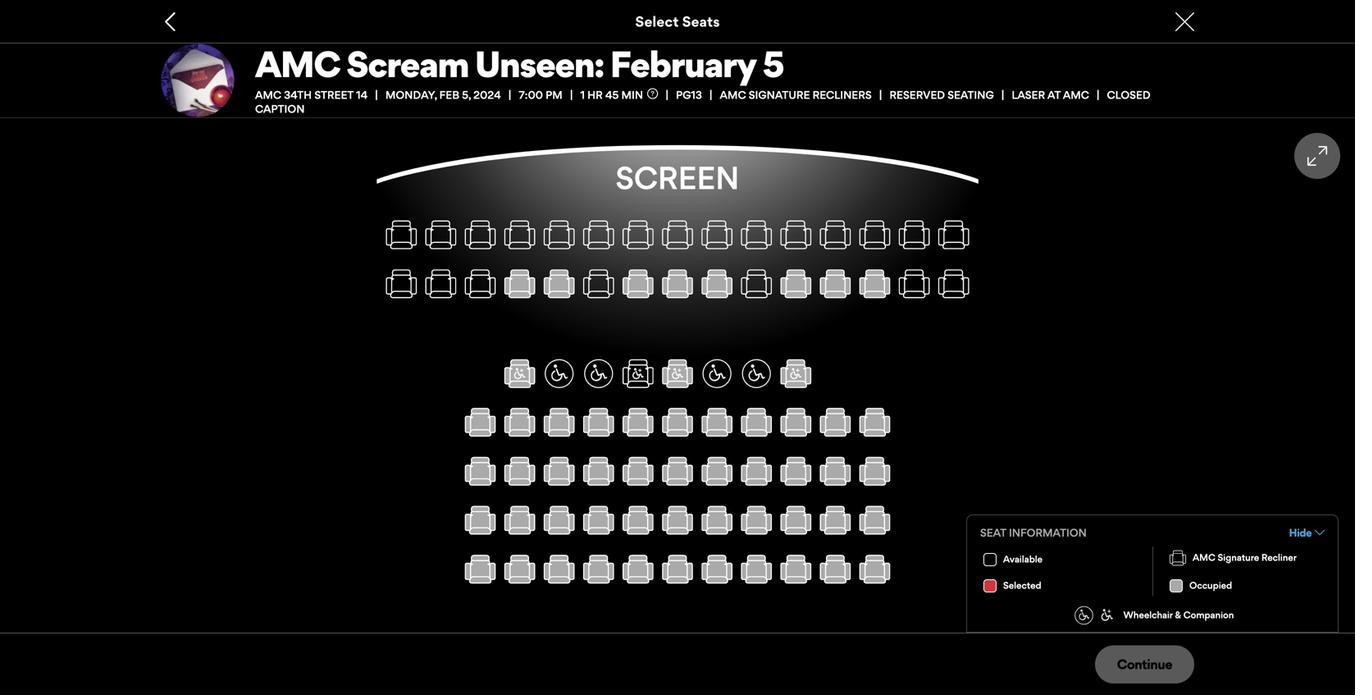 Task type: vqa. For each thing, say whether or not it's contained in the screenshot.
a in Earn a Free Large Popcorn Every Month
no



Task type: locate. For each thing, give the bounding box(es) containing it.
row 5, seat 3 - not available, amc signature recliner image
[[465, 405, 496, 440]]

1 hr 45 min
[[581, 88, 644, 101]]

closed caption
[[255, 88, 1151, 115]]

companion
[[1184, 609, 1235, 621]]

amc scream unseen: february 5 link
[[255, 42, 1195, 86]]

hr
[[588, 88, 603, 101]]

amc for amc signature recliner
[[1193, 552, 1216, 563]]

row 2, seat 3 - can reserve, amc signature recliner image
[[466, 270, 495, 298]]

row 7, seat 5 - not available, amc signature recliner image
[[544, 503, 575, 538]]

Row 2, Seat 15 - Can reserve, AMC Signature Recliner checkbox
[[939, 266, 970, 301]]

row 8, seat 5 - not available, amc signature recliner image
[[544, 552, 575, 587]]

signature
[[749, 88, 810, 101], [1218, 552, 1260, 563]]

row 2, seat 12 - not available, amc signature recliner image
[[820, 266, 851, 301]]

selected image
[[984, 579, 997, 593]]

row 2, seat 7 - not available, amc signature recliner image
[[623, 266, 654, 301]]

Row 1, Seat 2 - Can reserve, AMC Signature Recliner checkbox
[[426, 217, 457, 253]]

row 7, seat 11 - not available, amc signature recliner image
[[781, 503, 812, 538]]

row 4, seat 8 - not available, amc signature recliner image
[[662, 356, 693, 391]]

row 8, seat 8 - not available, amc signature recliner image
[[662, 552, 693, 587]]

wheelchair & companion
[[1124, 609, 1235, 621]]

Row 1, Seat 14 - Can reserve, AMC Signature Recliner checkbox
[[899, 217, 930, 253]]

amc for amc signature recliners
[[720, 88, 747, 101]]

row 7, seat 9 - not available, amc signature recliner image
[[702, 503, 733, 538]]

Row 2, Seat 6 - Can reserve, AMC Signature Recliner checkbox
[[583, 266, 614, 301]]

reserved seating
[[890, 88, 995, 101]]

row 2, seat 5 - not available, amc signature recliner image
[[544, 266, 575, 301]]

Row 1, Seat 3 - Can reserve, AMC Signature Recliner checkbox
[[465, 217, 496, 253]]

signature inside icon key "element"
[[1218, 552, 1260, 563]]

Row 2, Seat 10 - Can reserve, AMC Signature Recliner checkbox
[[741, 266, 772, 301]]

row 1, seat 7 - can reserve, amc signature recliner image
[[624, 221, 653, 249]]

Row 4, Seat 5 - Wheelchair Accessible checkbox
[[544, 356, 575, 391]]

amc inside icon key "element"
[[1193, 552, 1216, 563]]

row 1, seat 10 - can reserve, amc signature recliner image
[[742, 221, 772, 249]]

signature up "occupied"
[[1218, 552, 1260, 563]]

45
[[606, 88, 619, 101]]

0 horizontal spatial signature
[[749, 88, 810, 101]]

amc up "34th"
[[255, 42, 340, 86]]

amc up "caption"
[[255, 88, 282, 101]]

Row 1, Seat 4 - Can reserve, AMC Signature Recliner checkbox
[[505, 217, 536, 253]]

row 8, seat 3 - not available, amc signature recliner image
[[465, 552, 496, 587]]

34th
[[284, 88, 312, 101]]

amc scream unseen: february 5
[[255, 42, 784, 86]]

row 1, seat 5 - can reserve, amc signature recliner image
[[545, 221, 574, 249]]

row 8, seat 7 - not available, amc signature recliner image
[[623, 552, 654, 587]]

amc
[[255, 42, 340, 86], [255, 88, 282, 101], [720, 88, 747, 101], [1064, 88, 1090, 101], [1193, 552, 1216, 563]]

Row 2, Seat 3 - Can reserve, AMC Signature Recliner checkbox
[[465, 266, 496, 301]]

row 1, seat 6 - can reserve, amc signature recliner image
[[584, 221, 614, 249]]

1 vertical spatial signature
[[1218, 552, 1260, 563]]

1 horizontal spatial signature
[[1218, 552, 1260, 563]]

wheelchair seat icon image
[[1102, 609, 1120, 627], [1102, 609, 1114, 621]]

row 1, seat 4 - can reserve, amc signature recliner image
[[505, 221, 535, 249]]

available
[[1004, 554, 1043, 565]]

row 5, seat 4 - not available, amc signature recliner image
[[505, 405, 536, 440]]

cookie consent banner dialog
[[0, 651, 1356, 695]]

amc down amc scream unseen: february 5 link
[[720, 88, 747, 101]]

amc right at on the right
[[1064, 88, 1090, 101]]

monday,
[[386, 88, 437, 101]]

row 6, seat 8 - not available, amc signature recliner image
[[662, 454, 693, 489]]

row 6, seat 12 - not available, amc signature recliner image
[[820, 454, 851, 489]]

&
[[1176, 609, 1182, 621]]

row 1, seat 11 - can reserve, amc signature recliner image
[[782, 221, 811, 249]]

unseen:
[[475, 42, 604, 86]]

row 1, seat 12 - can reserve, amc signature recliner image
[[821, 221, 851, 249]]

row 7, seat 3 - not available, amc signature recliner image
[[465, 503, 496, 538]]

Row 2, Seat 14 - Can reserve, AMC Signature Recliner checkbox
[[899, 266, 930, 301]]

row 7, seat 10 - not available, amc signature recliner image
[[741, 503, 772, 538]]

row 5, seat 7 - not available, amc signature recliner image
[[623, 405, 654, 440]]

row 1, seat 8 - can reserve, amc signature recliner image
[[663, 221, 693, 249]]

row 1, seat 1 - can reserve, amc signature recliner image
[[387, 221, 416, 249]]

information
[[1009, 526, 1087, 539]]

row 6, seat 4 - not available, amc signature recliner image
[[505, 454, 536, 489]]

row 1, seat 3 - can reserve, amc signature recliner image
[[466, 221, 495, 249]]

amc 34th street 14
[[255, 88, 368, 101]]

row 2, seat 9 - not available, amc signature recliner image
[[702, 266, 733, 301]]

street
[[315, 88, 354, 101]]

at
[[1048, 88, 1061, 101]]

signature down 5
[[749, 88, 810, 101]]

wheelchair
[[1124, 609, 1173, 621]]

feb
[[440, 88, 460, 101]]

seat information
[[981, 526, 1087, 539]]

Row 1, Seat 9 - Can reserve, AMC Signature Recliner checkbox
[[702, 217, 733, 253]]

caption
[[255, 102, 305, 115]]

min
[[622, 88, 644, 101]]

amc right seat image
[[1193, 552, 1216, 563]]

0 vertical spatial signature
[[749, 88, 810, 101]]

row 5, seat 13 - not available, amc signature recliner image
[[860, 405, 891, 440]]

row 7, seat 12 - not available, amc signature recliner image
[[820, 503, 851, 538]]

seats
[[682, 13, 720, 30]]

row 6, seat 11 - not available, amc signature recliner image
[[781, 454, 812, 489]]

amc signature recliners
[[720, 88, 872, 101]]

seat image
[[1170, 550, 1187, 566]]

14
[[356, 88, 368, 101]]

row 7, seat 7 - not available, amc signature recliner image
[[623, 503, 654, 538]]

hide button
[[1290, 525, 1325, 540]]

Row 4, Seat 6 - Wheelchair Accessible checkbox
[[583, 356, 614, 391]]



Task type: describe. For each thing, give the bounding box(es) containing it.
scream
[[346, 42, 469, 86]]

row 2, seat 6 - can reserve, amc signature recliner image
[[584, 270, 614, 298]]

Row 4, Seat 10 - Wheelchair Accessible checkbox
[[741, 356, 772, 391]]

row 2, seat 13 - not available, amc signature recliner image
[[860, 266, 891, 301]]

5,
[[462, 88, 471, 101]]

row 6, seat 7 - not available, amc signature recliner image
[[623, 454, 654, 489]]

row 8, seat 10 - not available, amc signature recliner image
[[741, 552, 772, 587]]

occupied image
[[1170, 579, 1184, 593]]

Row 1, Seat 5 - Can reserve, AMC Signature Recliner checkbox
[[544, 217, 575, 253]]

row 1, seat 15 - can reserve, amc signature recliner image
[[940, 221, 969, 249]]

row 8, seat 9 - not available, amc signature recliner image
[[702, 552, 733, 587]]

row 1, seat 13 - can reserve, amc signature recliner image
[[861, 221, 890, 249]]

monday, feb 5, 2024
[[386, 88, 501, 101]]

row 6, seat 9 - not available, amc signature recliner image
[[702, 454, 733, 489]]

5
[[763, 42, 784, 86]]

row 2, seat 14 - can reserve, amc signature recliner image
[[900, 270, 930, 298]]

2024
[[474, 88, 501, 101]]

row 2, seat 10 - can reserve, amc signature recliner image
[[742, 270, 772, 298]]

row 5, seat 11 - not available, amc signature recliner image
[[781, 405, 812, 440]]

7:00
[[519, 88, 543, 101]]

select
[[636, 13, 679, 30]]

row 5, seat 5 - not available, amc signature recliner image
[[544, 405, 575, 440]]

row 4, seat 4 - not available, amc signature recliner image
[[505, 356, 536, 391]]

recliner
[[1262, 552, 1297, 563]]

row 4, seat 11 - not available, amc signature recliner image
[[781, 356, 812, 391]]

row 6, seat 10 - not available, amc signature recliner image
[[741, 454, 772, 489]]

select seats
[[636, 13, 720, 30]]

row 2, seat 15 - can reserve, amc signature recliner image
[[940, 270, 969, 298]]

Row 1, Seat 13 - Can reserve, AMC Signature Recliner checkbox
[[860, 217, 891, 253]]

row 7, seat 4 - not available, amc signature recliner image
[[505, 503, 536, 538]]

Row 2, Seat 2 - Can reserve, AMC Signature Recliner checkbox
[[426, 266, 457, 301]]

seat
[[981, 526, 1007, 539]]

Row 4, Seat 9 - Wheelchair Accessible checkbox
[[702, 356, 733, 391]]

recliners
[[813, 88, 872, 101]]

closed
[[1108, 88, 1151, 101]]

pg13
[[676, 88, 702, 101]]

screen
[[616, 159, 740, 197]]

amc for amc scream unseen: february 5
[[255, 42, 340, 86]]

row 7, seat 6 - not available, amc signature recliner image
[[583, 503, 614, 538]]

1
[[581, 88, 585, 101]]

row 8, seat 11 - not available, amc signature recliner image
[[781, 552, 812, 587]]

pm
[[546, 88, 563, 101]]

row 7, seat 13 - not available, amc signature recliner image
[[860, 503, 891, 538]]

row 2, seat 11 - not available, amc signature recliner image
[[781, 266, 812, 301]]

row 5, seat 9 - not available, amc signature recliner image
[[702, 405, 733, 440]]

occupied
[[1190, 580, 1233, 591]]

available image
[[984, 553, 997, 566]]

row 5, seat 6 - not available, amc signature recliner image
[[583, 405, 614, 440]]

more information about image
[[648, 88, 659, 99]]

laser
[[1012, 88, 1046, 101]]

Row 1, Seat 12 - Can reserve, AMC Signature Recliner checkbox
[[820, 217, 851, 253]]

Row 1, Seat 15 - Can reserve, AMC Signature Recliner checkbox
[[939, 217, 970, 253]]

Row 1, Seat 10 - Can reserve, AMC Signature Recliner checkbox
[[741, 217, 772, 253]]

signature for recliners
[[749, 88, 810, 101]]

february
[[610, 42, 756, 86]]

row 1, seat 9 - can reserve, amc signature recliner image
[[703, 221, 732, 249]]

row 2, seat 8 - not available, amc signature recliner image
[[662, 266, 693, 301]]

row 1, seat 2 - can reserve, amc signature recliner image
[[426, 221, 456, 249]]

row 6, seat 3 - not available, amc signature recliner image
[[465, 454, 496, 489]]

row 5, seat 12 - not available, amc signature recliner image
[[820, 405, 851, 440]]

reserved
[[890, 88, 946, 101]]

row 2, seat 2 - can reserve, amc signature recliner image
[[426, 270, 456, 298]]

row 5, seat 8 - not available, amc signature recliner image
[[662, 405, 693, 440]]

row 8, seat 4 - not available, amc signature recliner image
[[505, 552, 536, 587]]

signature for recliner
[[1218, 552, 1260, 563]]

row 5, seat 10 - not available, amc signature recliner image
[[741, 405, 772, 440]]

row 6, seat 13 - not available, amc signature recliner image
[[860, 454, 891, 489]]

Row 4, Seat 7 - Companion Seat, AMC Signature Recliner checkbox
[[623, 356, 654, 391]]

row 6, seat 5 - not available, amc signature recliner image
[[544, 454, 575, 489]]

7:00 pm
[[519, 88, 563, 101]]

Row 1, Seat 6 - Can reserve, AMC Signature Recliner checkbox
[[583, 217, 614, 253]]

seating
[[948, 88, 995, 101]]

row 2, seat 1 - can reserve, amc signature recliner image
[[387, 270, 416, 298]]

1 hr 45 min button
[[581, 88, 676, 101]]

hide
[[1290, 526, 1312, 539]]

amc for amc 34th street 14
[[255, 88, 282, 101]]

selected
[[1004, 580, 1042, 591]]

row 8, seat 12 - not available, amc signature recliner image
[[820, 552, 851, 587]]

Row 1, Seat 1 - Can reserve, AMC Signature Recliner checkbox
[[386, 217, 417, 253]]

Row 1, Seat 11 - Can reserve, AMC Signature Recliner checkbox
[[781, 217, 812, 253]]

amc signature recliner
[[1193, 552, 1297, 563]]

laser at amc
[[1012, 88, 1090, 101]]

icon key element
[[967, 515, 1339, 633]]

row 8, seat 13 - not available, amc signature recliner image
[[860, 552, 891, 587]]

Row 2, Seat 1 - Can reserve, AMC Signature Recliner checkbox
[[386, 266, 417, 301]]

Row 1, Seat 8 - Can reserve, AMC Signature Recliner checkbox
[[662, 217, 693, 253]]

row 2, seat 4 - not available, amc signature recliner image
[[505, 266, 536, 301]]

row 8, seat 6 - not available, amc signature recliner image
[[583, 552, 614, 587]]

Row 1, Seat 7 - Can reserve, AMC Signature Recliner checkbox
[[623, 217, 654, 253]]

row 6, seat 6 - not available, amc signature recliner image
[[583, 454, 614, 489]]

row 1, seat 14 - can reserve, amc signature recliner image
[[900, 221, 930, 249]]

row 7, seat 8 - not available, amc signature recliner image
[[662, 503, 693, 538]]



